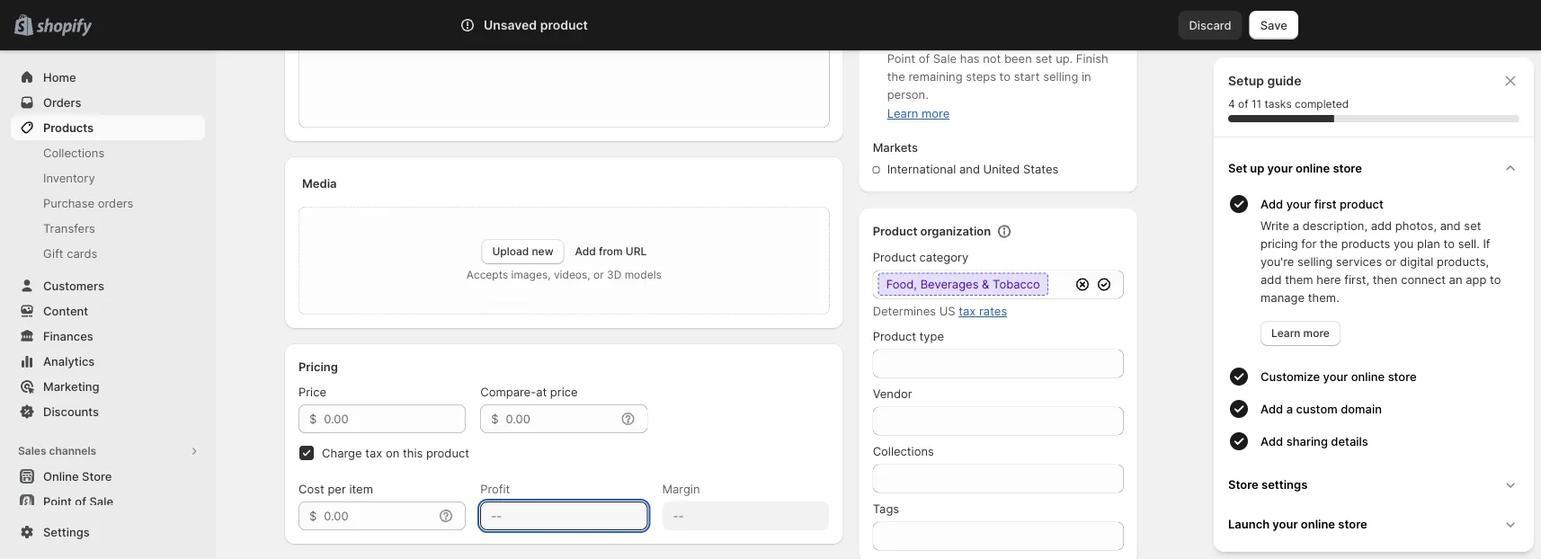Task type: locate. For each thing, give the bounding box(es) containing it.
the down description,
[[1320, 236, 1338, 250]]

0 horizontal spatial more
[[922, 107, 950, 120]]

customers left won't
[[448, 471, 508, 485]]

0 horizontal spatial and
[[959, 162, 980, 176]]

your right launch
[[1273, 517, 1298, 531]]

store up launch
[[1228, 477, 1259, 491]]

point of sale link
[[11, 489, 205, 514]]

your for launch your online store
[[1273, 517, 1298, 531]]

2 vertical spatial of
[[75, 495, 86, 509]]

add up write
[[1261, 197, 1283, 211]]

customize your online store button
[[1261, 361, 1527, 393]]

inventory link
[[11, 165, 205, 191]]

point down online
[[43, 495, 72, 509]]

learn more link inside add your first product element
[[1261, 321, 1341, 346]]

tax right us
[[959, 304, 976, 318]]

add
[[1371, 219, 1392, 232], [1261, 272, 1282, 286]]

store settings
[[1228, 477, 1308, 491]]

or up then
[[1386, 254, 1397, 268]]

0 vertical spatial collections
[[43, 146, 104, 160]]

more down them. in the right of the page
[[1304, 327, 1330, 340]]

1 horizontal spatial more
[[1304, 327, 1330, 340]]

your up add a custom domain
[[1323, 370, 1348, 384]]

Vendor text field
[[873, 407, 1124, 436]]

home
[[43, 70, 76, 84]]

apps
[[18, 535, 45, 548]]

of down online store
[[75, 495, 86, 509]]

1 vertical spatial learn more link
[[1261, 321, 1341, 346]]

1 vertical spatial and
[[1440, 219, 1461, 232]]

add for add a custom domain
[[1261, 402, 1283, 416]]

1 horizontal spatial sale
[[933, 52, 957, 66]]

0 horizontal spatial product
[[426, 446, 469, 460]]

to left sell. on the top right
[[1444, 236, 1455, 250]]

$ down 'compare-'
[[491, 412, 499, 426]]

unsaved product
[[484, 18, 588, 33]]

of inside setup guide dialog
[[1238, 98, 1249, 111]]

first
[[1314, 197, 1337, 211]]

$ down cost
[[309, 509, 317, 523]]

product up description,
[[1340, 197, 1384, 211]]

more down person.
[[922, 107, 950, 120]]

price
[[550, 385, 578, 399]]

product inside add your first product button
[[1340, 197, 1384, 211]]

finish
[[1076, 52, 1109, 66]]

add left from
[[575, 245, 596, 258]]

learn more
[[1271, 327, 1330, 340]]

1 vertical spatial sale
[[89, 495, 113, 509]]

0 vertical spatial and
[[959, 162, 980, 176]]

completed
[[1295, 98, 1349, 111]]

your right up
[[1268, 161, 1293, 175]]

digital
[[1400, 254, 1434, 268]]

0 vertical spatial selling
[[1043, 70, 1078, 84]]

product down the product organization at the top
[[873, 250, 916, 264]]

0 vertical spatial point
[[887, 52, 915, 66]]

learn down person.
[[887, 107, 918, 120]]

point
[[887, 52, 915, 66], [43, 495, 72, 509]]

of inside point of sale has not been set up. finish the remaining steps to start selling in person. learn more
[[919, 52, 930, 66]]

store down sales channels button
[[82, 469, 112, 483]]

and left united
[[959, 162, 980, 176]]

analytics link
[[11, 349, 205, 374]]

set up sell. on the top right
[[1464, 219, 1481, 232]]

product down determines
[[873, 330, 916, 344]]

1 vertical spatial tax
[[365, 446, 382, 460]]

unsaved
[[484, 18, 537, 33]]

learn inside point of sale has not been set up. finish the remaining steps to start selling in person. learn more
[[887, 107, 918, 120]]

0 vertical spatial learn
[[887, 107, 918, 120]]

your
[[1268, 161, 1293, 175], [1287, 197, 1311, 211], [1323, 370, 1348, 384], [1273, 517, 1298, 531]]

of right 4
[[1238, 98, 1249, 111]]

store
[[82, 469, 112, 483], [1228, 477, 1259, 491]]

settings
[[1262, 477, 1308, 491]]

product for product organization
[[873, 224, 918, 238]]

0 vertical spatial product
[[873, 224, 918, 238]]

add up products
[[1371, 219, 1392, 232]]

to right app
[[1490, 272, 1501, 286]]

set left up.
[[1035, 52, 1053, 66]]

0 horizontal spatial set
[[1035, 52, 1053, 66]]

1 vertical spatial set
[[1464, 219, 1481, 232]]

tax left on on the left bottom of the page
[[365, 446, 382, 460]]

sales
[[18, 445, 46, 458]]

transfers
[[43, 221, 95, 235]]

$ down the price
[[309, 412, 317, 426]]

point inside point of sale has not been set up. finish the remaining steps to start selling in person. learn more
[[887, 52, 915, 66]]

2 vertical spatial store
[[1338, 517, 1367, 531]]

states
[[1023, 162, 1059, 176]]

write a description, add photos, and set pricing for the products you plan to sell. if you're selling services or digital products, add them here first, then connect an app to manage them.
[[1261, 219, 1501, 304]]

add down customize
[[1261, 402, 1283, 416]]

1 horizontal spatial the
[[1320, 236, 1338, 250]]

1 horizontal spatial customers
[[448, 471, 508, 485]]

learn down manage
[[1271, 327, 1301, 340]]

up.
[[1056, 52, 1073, 66]]

1 vertical spatial of
[[1238, 98, 1249, 111]]

add your first product element
[[1225, 217, 1527, 346]]

0 vertical spatial product
[[540, 18, 588, 33]]

of up 'remaining'
[[919, 52, 930, 66]]

0 horizontal spatial point
[[43, 495, 72, 509]]

and
[[959, 162, 980, 176], [1440, 219, 1461, 232]]

2 vertical spatial to
[[1490, 272, 1501, 286]]

guide
[[1267, 73, 1302, 89]]

1 horizontal spatial selling
[[1298, 254, 1333, 268]]

you
[[1394, 236, 1414, 250]]

selling
[[1043, 70, 1078, 84], [1298, 254, 1333, 268]]

0 horizontal spatial of
[[75, 495, 86, 509]]

add down you're
[[1261, 272, 1282, 286]]

2 vertical spatial product
[[873, 330, 916, 344]]

vendor
[[873, 387, 912, 401]]

0 vertical spatial set
[[1035, 52, 1053, 66]]

selling down for
[[1298, 254, 1333, 268]]

product for product type
[[873, 330, 916, 344]]

1 vertical spatial store
[[1388, 370, 1417, 384]]

0 vertical spatial sale
[[933, 52, 957, 66]]

store settings button
[[1221, 465, 1527, 504]]

at
[[536, 385, 547, 399]]

add left the sharing
[[1261, 434, 1283, 448]]

selling inside point of sale has not been set up. finish the remaining steps to start selling in person. learn more
[[1043, 70, 1078, 84]]

1 vertical spatial product
[[1340, 197, 1384, 211]]

1 vertical spatial learn
[[1271, 327, 1301, 340]]

add for add from url
[[575, 245, 596, 258]]

0 horizontal spatial or
[[594, 268, 604, 281]]

online for customize your online store
[[1351, 370, 1385, 384]]

2 horizontal spatial of
[[1238, 98, 1249, 111]]

0 vertical spatial of
[[919, 52, 930, 66]]

product right this
[[426, 446, 469, 460]]

sales channels button
[[11, 439, 205, 464]]

product
[[540, 18, 588, 33], [1340, 197, 1384, 211], [426, 446, 469, 460]]

a right write
[[1293, 219, 1299, 232]]

0 horizontal spatial store
[[82, 469, 112, 483]]

Price text field
[[324, 405, 466, 433]]

setup
[[1228, 73, 1264, 89]]

1 horizontal spatial or
[[1386, 254, 1397, 268]]

not
[[983, 52, 1001, 66]]

0 vertical spatial add
[[1371, 219, 1392, 232]]

1 vertical spatial product
[[873, 250, 916, 264]]

point inside "link"
[[43, 495, 72, 509]]

app
[[1466, 272, 1487, 286]]

online down settings
[[1301, 517, 1335, 531]]

collections up inventory on the left
[[43, 146, 104, 160]]

the inside write a description, add photos, and set pricing for the products you plan to sell. if you're selling services or digital products, add them here first, then connect an app to manage them.
[[1320, 236, 1338, 250]]

store up add a custom domain button
[[1388, 370, 1417, 384]]

1 vertical spatial to
[[1444, 236, 1455, 250]]

the inside point of sale has not been set up. finish the remaining steps to start selling in person. learn more
[[887, 70, 905, 84]]

set inside write a description, add photos, and set pricing for the products you plan to sell. if you're selling services or digital products, add them here first, then connect an app to manage them.
[[1464, 219, 1481, 232]]

1 vertical spatial add
[[1261, 272, 1282, 286]]

1 horizontal spatial and
[[1440, 219, 1461, 232]]

0 vertical spatial a
[[1293, 219, 1299, 232]]

save button
[[1250, 11, 1298, 40]]

point of sale
[[43, 495, 113, 509]]

2 product from the top
[[873, 250, 916, 264]]

a left custom
[[1287, 402, 1293, 416]]

profit
[[480, 482, 510, 496]]

point of sale button
[[0, 489, 216, 514]]

online
[[1296, 161, 1330, 175], [1351, 370, 1385, 384], [1301, 517, 1335, 531]]

store inside button
[[1388, 370, 1417, 384]]

and inside write a description, add photos, and set pricing for the products you plan to sell. if you're selling services or digital products, add them here first, then connect an app to manage them.
[[1440, 219, 1461, 232]]

1 horizontal spatial product
[[540, 18, 588, 33]]

the up person.
[[887, 70, 905, 84]]

learn more link down person.
[[887, 107, 950, 120]]

1 vertical spatial a
[[1287, 402, 1293, 416]]

customers won't see this.
[[448, 471, 591, 485]]

set
[[1035, 52, 1053, 66], [1464, 219, 1481, 232]]

customers
[[43, 279, 104, 293], [448, 471, 508, 485]]

1 vertical spatial selling
[[1298, 254, 1333, 268]]

the
[[887, 70, 905, 84], [1320, 236, 1338, 250]]

your for customize your online store
[[1323, 370, 1348, 384]]

item
[[349, 482, 373, 496]]

a inside write a description, add photos, and set pricing for the products you plan to sell. if you're selling services or digital products, add them here first, then connect an app to manage them.
[[1293, 219, 1299, 232]]

charge tax on this product
[[322, 446, 469, 460]]

selling down up.
[[1043, 70, 1078, 84]]

0 vertical spatial online
[[1296, 161, 1330, 175]]

0 vertical spatial to
[[1000, 70, 1011, 84]]

set inside point of sale has not been set up. finish the remaining steps to start selling in person. learn more
[[1035, 52, 1053, 66]]

sale inside "link"
[[89, 495, 113, 509]]

media
[[302, 176, 337, 190]]

0 vertical spatial customers
[[43, 279, 104, 293]]

3 product from the top
[[873, 330, 916, 344]]

1 horizontal spatial store
[[1228, 477, 1259, 491]]

1 horizontal spatial set
[[1464, 219, 1481, 232]]

Compare-at price text field
[[506, 405, 615, 433]]

product for product category
[[873, 250, 916, 264]]

0 vertical spatial store
[[1333, 161, 1362, 175]]

details
[[1331, 434, 1368, 448]]

products
[[1341, 236, 1391, 250]]

0 horizontal spatial add
[[1261, 272, 1282, 286]]

services
[[1336, 254, 1382, 268]]

1 vertical spatial the
[[1320, 236, 1338, 250]]

a inside button
[[1287, 402, 1293, 416]]

store up first
[[1333, 161, 1362, 175]]

here
[[1317, 272, 1341, 286]]

from
[[599, 245, 623, 258]]

manage
[[1261, 290, 1305, 304]]

1 horizontal spatial collections
[[873, 445, 934, 459]]

tags
[[873, 502, 899, 516]]

0 vertical spatial the
[[887, 70, 905, 84]]

upload
[[492, 245, 529, 258]]

learn more link
[[887, 107, 950, 120], [1261, 321, 1341, 346]]

sale down online store button
[[89, 495, 113, 509]]

a for add
[[1287, 402, 1293, 416]]

or inside write a description, add photos, and set pricing for the products you plan to sell. if you're selling services or digital products, add them here first, then connect an app to manage them.
[[1386, 254, 1397, 268]]

point for point of sale has not been set up. finish the remaining steps to start selling in person. learn more
[[887, 52, 915, 66]]

learn more link for point of sale has not been set up. finish the remaining steps to start selling in person.
[[887, 107, 950, 120]]

0 horizontal spatial customers
[[43, 279, 104, 293]]

1 vertical spatial online
[[1351, 370, 1385, 384]]

1 horizontal spatial learn more link
[[1261, 321, 1341, 346]]

product right unsaved
[[540, 18, 588, 33]]

learn more link down manage
[[1261, 321, 1341, 346]]

2 horizontal spatial product
[[1340, 197, 1384, 211]]

Cost per item text field
[[324, 502, 434, 531]]

0 vertical spatial learn more link
[[887, 107, 950, 120]]

1 horizontal spatial add
[[1371, 219, 1392, 232]]

sharing
[[1287, 434, 1328, 448]]

0 vertical spatial tax
[[959, 304, 976, 318]]

or left 3d
[[594, 268, 604, 281]]

1 vertical spatial customers
[[448, 471, 508, 485]]

customers up content
[[43, 279, 104, 293]]

0 horizontal spatial learn more link
[[887, 107, 950, 120]]

0 horizontal spatial learn
[[887, 107, 918, 120]]

0 horizontal spatial collections
[[43, 146, 104, 160]]

2 vertical spatial online
[[1301, 517, 1335, 531]]

price
[[299, 385, 326, 399]]

sale up 'remaining'
[[933, 52, 957, 66]]

0 horizontal spatial tax
[[365, 446, 382, 460]]

1 horizontal spatial to
[[1444, 236, 1455, 250]]

online up the add your first product
[[1296, 161, 1330, 175]]

1 vertical spatial more
[[1304, 327, 1330, 340]]

0 horizontal spatial sale
[[89, 495, 113, 509]]

per
[[328, 482, 346, 496]]

learn more link for write a description, add photos, and set pricing for the products you plan to sell. if you're selling services or digital products, add them here first, then connect an app to manage them.
[[1261, 321, 1341, 346]]

your left first
[[1287, 197, 1311, 211]]

0 vertical spatial more
[[922, 107, 950, 120]]

url
[[626, 245, 647, 258]]

home link
[[11, 65, 205, 90]]

online inside button
[[1351, 370, 1385, 384]]

0 horizontal spatial selling
[[1043, 70, 1078, 84]]

add for add your first product
[[1261, 197, 1283, 211]]

up
[[1250, 161, 1265, 175]]

product up product category at the top of page
[[873, 224, 918, 238]]

launch your online store button
[[1221, 504, 1527, 544]]

store down store settings button
[[1338, 517, 1367, 531]]

a
[[1293, 219, 1299, 232], [1287, 402, 1293, 416]]

them.
[[1308, 290, 1340, 304]]

collections down vendor
[[873, 445, 934, 459]]

1 product from the top
[[873, 224, 918, 238]]

sale
[[933, 52, 957, 66], [89, 495, 113, 509]]

1 vertical spatial point
[[43, 495, 72, 509]]

customize
[[1261, 370, 1320, 384]]

0 horizontal spatial the
[[887, 70, 905, 84]]

your inside button
[[1323, 370, 1348, 384]]

1 horizontal spatial learn
[[1271, 327, 1301, 340]]

Collections text field
[[873, 464, 1124, 493]]

0 horizontal spatial to
[[1000, 70, 1011, 84]]

of
[[919, 52, 930, 66], [1238, 98, 1249, 111], [75, 495, 86, 509]]

the for remaining
[[887, 70, 905, 84]]

more
[[922, 107, 950, 120], [1304, 327, 1330, 340]]

and up sell. on the top right
[[1440, 219, 1461, 232]]

point up person.
[[887, 52, 915, 66]]

content link
[[11, 299, 205, 324]]

sale inside point of sale has not been set up. finish the remaining steps to start selling in person. learn more
[[933, 52, 957, 66]]

Margin text field
[[662, 502, 830, 531]]

the for products
[[1320, 236, 1338, 250]]

1 horizontal spatial of
[[919, 52, 930, 66]]

add your first product
[[1261, 197, 1384, 211]]

online up the domain
[[1351, 370, 1385, 384]]

to left start in the top of the page
[[1000, 70, 1011, 84]]

Product type text field
[[873, 349, 1124, 378]]

1 horizontal spatial point
[[887, 52, 915, 66]]



Task type: describe. For each thing, give the bounding box(es) containing it.
launch
[[1228, 517, 1270, 531]]

first,
[[1345, 272, 1370, 286]]

international and united states
[[887, 162, 1059, 176]]

settings link
[[11, 520, 205, 545]]

online for launch your online store
[[1301, 517, 1335, 531]]

cost per item
[[299, 482, 373, 496]]

photos,
[[1395, 219, 1437, 232]]

selling inside write a description, add photos, and set pricing for the products you plan to sell. if you're selling services or digital products, add them here first, then connect an app to manage them.
[[1298, 254, 1333, 268]]

$ for cost per item
[[309, 509, 317, 523]]

cards
[[67, 246, 97, 260]]

add from url
[[575, 245, 647, 258]]

more inside point of sale has not been set up. finish the remaining steps to start selling in person. learn more
[[922, 107, 950, 120]]

us
[[939, 304, 956, 318]]

pricing
[[1261, 236, 1298, 250]]

collections link
[[11, 140, 205, 165]]

customize your online store
[[1261, 370, 1417, 384]]

2 vertical spatial product
[[426, 446, 469, 460]]

compare-
[[480, 385, 536, 399]]

write
[[1261, 219, 1290, 232]]

inventory
[[43, 171, 95, 185]]

set up your online store
[[1228, 161, 1362, 175]]

point for point of sale
[[43, 495, 72, 509]]

setup guide dialog
[[1214, 58, 1534, 559]]

purchase orders
[[43, 196, 133, 210]]

gift
[[43, 246, 63, 260]]

customers for customers
[[43, 279, 104, 293]]

1 horizontal spatial tax
[[959, 304, 976, 318]]

store inside setup guide dialog
[[1228, 477, 1259, 491]]

setup guide
[[1228, 73, 1302, 89]]

Profit text field
[[480, 502, 648, 531]]

remaining
[[909, 70, 963, 84]]

add sharing details button
[[1261, 425, 1527, 458]]

discard
[[1189, 18, 1232, 32]]

Tags text field
[[873, 522, 1124, 551]]

start
[[1014, 70, 1040, 84]]

of for has
[[919, 52, 930, 66]]

an
[[1449, 272, 1463, 286]]

description,
[[1303, 219, 1368, 232]]

$ for compare-at price
[[491, 412, 499, 426]]

product category
[[873, 250, 969, 264]]

add a custom domain
[[1261, 402, 1382, 416]]

discard button
[[1178, 11, 1242, 40]]

products,
[[1437, 254, 1489, 268]]

analytics
[[43, 354, 95, 368]]

content
[[43, 304, 88, 318]]

of for tasks
[[1238, 98, 1249, 111]]

store for customize your online store
[[1388, 370, 1417, 384]]

upload new
[[492, 245, 554, 258]]

3d
[[607, 268, 622, 281]]

tasks
[[1265, 98, 1292, 111]]

add your first product button
[[1261, 188, 1527, 217]]

has
[[960, 52, 980, 66]]

customers link
[[11, 273, 205, 299]]

them
[[1285, 272, 1313, 286]]

in
[[1082, 70, 1091, 84]]

4 of 11 tasks completed
[[1228, 98, 1349, 111]]

store for launch your online store
[[1338, 517, 1367, 531]]

determines us tax rates
[[873, 304, 1007, 318]]

videos,
[[554, 268, 590, 281]]

connect
[[1401, 272, 1446, 286]]

organization
[[920, 224, 991, 238]]

1 vertical spatial collections
[[873, 445, 934, 459]]

charge
[[322, 446, 362, 460]]

marketing
[[43, 379, 99, 393]]

save
[[1260, 18, 1288, 32]]

won't
[[511, 471, 541, 485]]

sale for point of sale has not been set up. finish the remaining steps to start selling in person. learn more
[[933, 52, 957, 66]]

discounts
[[43, 405, 99, 419]]

$ for price
[[309, 412, 317, 426]]

add a custom domain button
[[1261, 393, 1527, 425]]

pricing
[[299, 360, 338, 374]]

online store button
[[0, 464, 216, 489]]

of inside "link"
[[75, 495, 86, 509]]

products link
[[11, 115, 205, 140]]

sale for point of sale
[[89, 495, 113, 509]]

set for sell.
[[1464, 219, 1481, 232]]

compare-at price
[[480, 385, 578, 399]]

been
[[1004, 52, 1032, 66]]

add for add sharing details
[[1261, 434, 1283, 448]]

learn inside add your first product element
[[1271, 327, 1301, 340]]

accepts images, videos, or 3d models
[[467, 268, 662, 281]]

tax rates link
[[959, 304, 1007, 318]]

united
[[983, 162, 1020, 176]]

online store link
[[11, 464, 205, 489]]

launch your online store
[[1228, 517, 1367, 531]]

orders link
[[11, 90, 205, 115]]

apps button
[[11, 529, 205, 554]]

to inside point of sale has not been set up. finish the remaining steps to start selling in person. learn more
[[1000, 70, 1011, 84]]

international
[[887, 162, 956, 176]]

add sharing details
[[1261, 434, 1368, 448]]

orders
[[43, 95, 81, 109]]

set for selling
[[1035, 52, 1053, 66]]

search
[[539, 18, 578, 32]]

for
[[1302, 236, 1317, 250]]

more inside add your first product element
[[1304, 327, 1330, 340]]

cost
[[299, 482, 324, 496]]

add from url button
[[575, 245, 647, 258]]

your for add your first product
[[1287, 197, 1311, 211]]

determines
[[873, 304, 936, 318]]

custom
[[1296, 402, 1338, 416]]

Product category text field
[[873, 270, 1070, 299]]

sales channels
[[18, 445, 96, 458]]

set up your online store button
[[1221, 148, 1527, 188]]

customers for customers won't see this.
[[448, 471, 508, 485]]

purchase orders link
[[11, 191, 205, 216]]

a for write
[[1293, 219, 1299, 232]]

transfers link
[[11, 216, 205, 241]]

this.
[[567, 471, 591, 485]]

4
[[1228, 98, 1235, 111]]

2 horizontal spatial to
[[1490, 272, 1501, 286]]

upload new button
[[481, 239, 564, 264]]

shopify image
[[36, 18, 92, 36]]

sell.
[[1458, 236, 1480, 250]]

search button
[[510, 11, 1031, 40]]



Task type: vqa. For each thing, say whether or not it's contained in the screenshot.
3rd % from left
no



